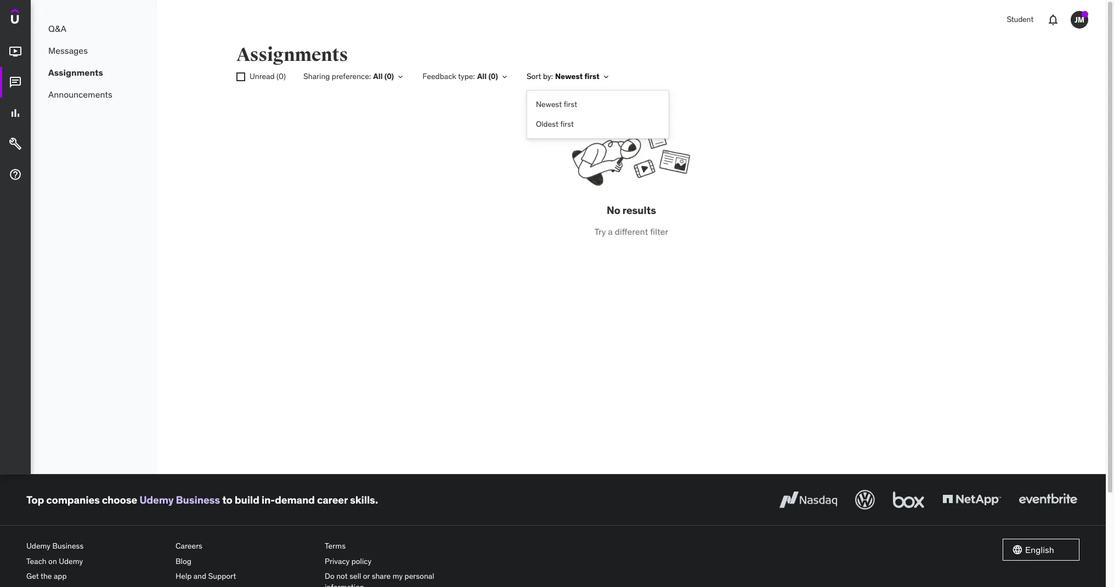 Task type: describe. For each thing, give the bounding box(es) containing it.
udemy business teach on udemy get the app
[[26, 541, 84, 581]]

try
[[595, 226, 606, 237]]

medium image
[[9, 45, 22, 58]]

by:
[[543, 71, 553, 81]]

(0) for feedback type: all (0)
[[489, 71, 498, 81]]

you have alerts image
[[1082, 11, 1089, 18]]

4 medium image from the top
[[9, 168, 22, 181]]

information
[[325, 582, 364, 587]]

messages link
[[31, 40, 157, 61]]

q&a
[[48, 23, 66, 34]]

0 vertical spatial udemy
[[139, 493, 174, 506]]

0 horizontal spatial assignments
[[48, 67, 103, 78]]

blog link
[[176, 554, 316, 569]]

a
[[608, 226, 613, 237]]

newest inside 'button'
[[536, 99, 562, 109]]

notifications image
[[1047, 13, 1060, 26]]

and
[[194, 571, 206, 581]]

no results
[[607, 204, 656, 217]]

unread (0)
[[250, 71, 286, 81]]

sell
[[350, 571, 361, 581]]

blog
[[176, 556, 192, 566]]

build
[[235, 493, 260, 506]]

feedback
[[423, 71, 457, 81]]

sort
[[527, 71, 542, 81]]

not
[[337, 571, 348, 581]]

do
[[325, 571, 335, 581]]

1 vertical spatial udemy business link
[[26, 539, 167, 554]]

(0) for sharing preference: all (0)
[[385, 71, 394, 81]]

support
[[208, 571, 236, 581]]

careers
[[176, 541, 202, 551]]

student
[[1007, 14, 1034, 24]]

assignments link
[[31, 61, 157, 83]]

eventbrite image
[[1017, 488, 1080, 512]]

nasdaq image
[[777, 488, 840, 512]]

teach
[[26, 556, 47, 566]]

jm
[[1075, 15, 1085, 24]]

oldest
[[536, 119, 559, 129]]

xsmall image for all (0)
[[500, 72, 509, 81]]

q&a link
[[31, 18, 157, 40]]

announcements link
[[31, 83, 157, 105]]

sort by: newest first
[[527, 71, 600, 81]]

no
[[607, 204, 621, 217]]

all for type:
[[477, 71, 487, 81]]

1 medium image from the top
[[9, 76, 22, 89]]

share
[[372, 571, 391, 581]]

english
[[1026, 544, 1055, 555]]

careers blog help and support
[[176, 541, 236, 581]]

oldest first button
[[527, 114, 669, 134]]

1 vertical spatial udemy
[[26, 541, 51, 551]]

different
[[615, 226, 648, 237]]

student link
[[1001, 7, 1041, 33]]

1 horizontal spatial business
[[176, 493, 220, 506]]



Task type: locate. For each thing, give the bounding box(es) containing it.
xsmall image up the newest first 'button'
[[602, 72, 611, 81]]

small image
[[1013, 544, 1024, 555]]

do not sell or share my personal information button
[[325, 569, 465, 587]]

announcements
[[48, 89, 112, 100]]

0 horizontal spatial udemy
[[26, 541, 51, 551]]

xsmall image
[[500, 72, 509, 81], [602, 72, 611, 81], [237, 73, 245, 81]]

in-
[[262, 493, 275, 506]]

3 (0) from the left
[[489, 71, 498, 81]]

1 horizontal spatial all
[[477, 71, 487, 81]]

first inside button
[[561, 119, 574, 129]]

policy
[[352, 556, 372, 566]]

oldest first
[[536, 119, 574, 129]]

(0) left xsmall image
[[385, 71, 394, 81]]

box image
[[891, 488, 928, 512]]

1 horizontal spatial udemy
[[59, 556, 83, 566]]

choose
[[102, 493, 137, 506]]

terms privacy policy do not sell or share my personal information
[[325, 541, 434, 587]]

companies
[[46, 493, 100, 506]]

0 vertical spatial first
[[585, 71, 600, 81]]

udemy
[[139, 493, 174, 506], [26, 541, 51, 551], [59, 556, 83, 566]]

all for preference:
[[373, 71, 383, 81]]

udemy right choose
[[139, 493, 174, 506]]

2 horizontal spatial (0)
[[489, 71, 498, 81]]

english button
[[1003, 539, 1080, 561]]

type:
[[458, 71, 475, 81]]

privacy policy link
[[325, 554, 465, 569]]

(0)
[[277, 71, 286, 81], [385, 71, 394, 81], [489, 71, 498, 81]]

first up oldest first
[[564, 99, 578, 109]]

2 all from the left
[[477, 71, 487, 81]]

assignments up announcements
[[48, 67, 103, 78]]

app
[[54, 571, 67, 581]]

career
[[317, 493, 348, 506]]

terms
[[325, 541, 346, 551]]

0 vertical spatial newest
[[555, 71, 583, 81]]

2 vertical spatial first
[[561, 119, 574, 129]]

1 horizontal spatial (0)
[[385, 71, 394, 81]]

1 vertical spatial business
[[52, 541, 84, 551]]

my
[[393, 571, 403, 581]]

try a different filter
[[595, 226, 669, 237]]

1 (0) from the left
[[277, 71, 286, 81]]

2 xsmall image from the left
[[602, 72, 611, 81]]

1 horizontal spatial assignments
[[237, 43, 348, 66]]

unread
[[250, 71, 275, 81]]

2 (0) from the left
[[385, 71, 394, 81]]

1 vertical spatial first
[[564, 99, 578, 109]]

2 vertical spatial udemy
[[59, 556, 83, 566]]

first for oldest first
[[561, 119, 574, 129]]

volkswagen image
[[853, 488, 878, 512]]

xsmall image for newest first
[[602, 72, 611, 81]]

privacy
[[325, 556, 350, 566]]

terms link
[[325, 539, 465, 554]]

first right oldest
[[561, 119, 574, 129]]

2 horizontal spatial udemy
[[139, 493, 174, 506]]

newest
[[555, 71, 583, 81], [536, 99, 562, 109]]

feedback type: all (0)
[[423, 71, 498, 81]]

udemy business link up get the app link
[[26, 539, 167, 554]]

or
[[363, 571, 370, 581]]

on
[[48, 556, 57, 566]]

help
[[176, 571, 192, 581]]

assignments up unread (0)
[[237, 43, 348, 66]]

3 xsmall image from the left
[[237, 73, 245, 81]]

business inside the udemy business teach on udemy get the app
[[52, 541, 84, 551]]

sharing preference: all (0)
[[304, 71, 394, 81]]

messages
[[48, 45, 88, 56]]

udemy right on
[[59, 556, 83, 566]]

udemy business link up careers
[[139, 493, 220, 506]]

(0) right type:
[[489, 71, 498, 81]]

1 xsmall image from the left
[[500, 72, 509, 81]]

first up the newest first 'button'
[[585, 71, 600, 81]]

help and support link
[[176, 569, 316, 584]]

first
[[585, 71, 600, 81], [564, 99, 578, 109], [561, 119, 574, 129]]

all right type:
[[477, 71, 487, 81]]

3 medium image from the top
[[9, 137, 22, 150]]

2 horizontal spatial xsmall image
[[602, 72, 611, 81]]

first inside 'button'
[[564, 99, 578, 109]]

filter
[[651, 226, 669, 237]]

results
[[623, 204, 656, 217]]

demand
[[275, 493, 315, 506]]

the
[[41, 571, 52, 581]]

newest first
[[536, 99, 578, 109]]

top companies choose udemy business to build in-demand career skills.
[[26, 493, 378, 506]]

top
[[26, 493, 44, 506]]

udemy up teach
[[26, 541, 51, 551]]

udemy image
[[11, 9, 61, 28]]

2 medium image from the top
[[9, 107, 22, 120]]

netapp image
[[941, 488, 1004, 512]]

1 horizontal spatial xsmall image
[[500, 72, 509, 81]]

business
[[176, 493, 220, 506], [52, 541, 84, 551]]

udemy business link
[[139, 493, 220, 506], [26, 539, 167, 554]]

xsmall image left the sort
[[500, 72, 509, 81]]

xsmall image
[[396, 72, 405, 81]]

newest up oldest
[[536, 99, 562, 109]]

all left xsmall image
[[373, 71, 383, 81]]

newest right by:
[[555, 71, 583, 81]]

0 vertical spatial udemy business link
[[139, 493, 220, 506]]

(0) right unread
[[277, 71, 286, 81]]

xsmall image left unread
[[237, 73, 245, 81]]

0 horizontal spatial xsmall image
[[237, 73, 245, 81]]

preference:
[[332, 71, 371, 81]]

0 vertical spatial business
[[176, 493, 220, 506]]

get the app link
[[26, 569, 167, 584]]

all
[[373, 71, 383, 81], [477, 71, 487, 81]]

0 horizontal spatial (0)
[[277, 71, 286, 81]]

teach on udemy link
[[26, 554, 167, 569]]

business up on
[[52, 541, 84, 551]]

medium image
[[9, 76, 22, 89], [9, 107, 22, 120], [9, 137, 22, 150], [9, 168, 22, 181]]

newest first button
[[527, 95, 669, 114]]

sharing
[[304, 71, 330, 81]]

to
[[222, 493, 233, 506]]

skills.
[[350, 493, 378, 506]]

business left to
[[176, 493, 220, 506]]

careers link
[[176, 539, 316, 554]]

0 horizontal spatial all
[[373, 71, 383, 81]]

jm link
[[1067, 7, 1093, 33]]

0 horizontal spatial business
[[52, 541, 84, 551]]

1 vertical spatial newest
[[536, 99, 562, 109]]

first for newest first
[[564, 99, 578, 109]]

get
[[26, 571, 39, 581]]

personal
[[405, 571, 434, 581]]

assignments
[[237, 43, 348, 66], [48, 67, 103, 78]]

1 all from the left
[[373, 71, 383, 81]]



Task type: vqa. For each thing, say whether or not it's contained in the screenshot.
and
yes



